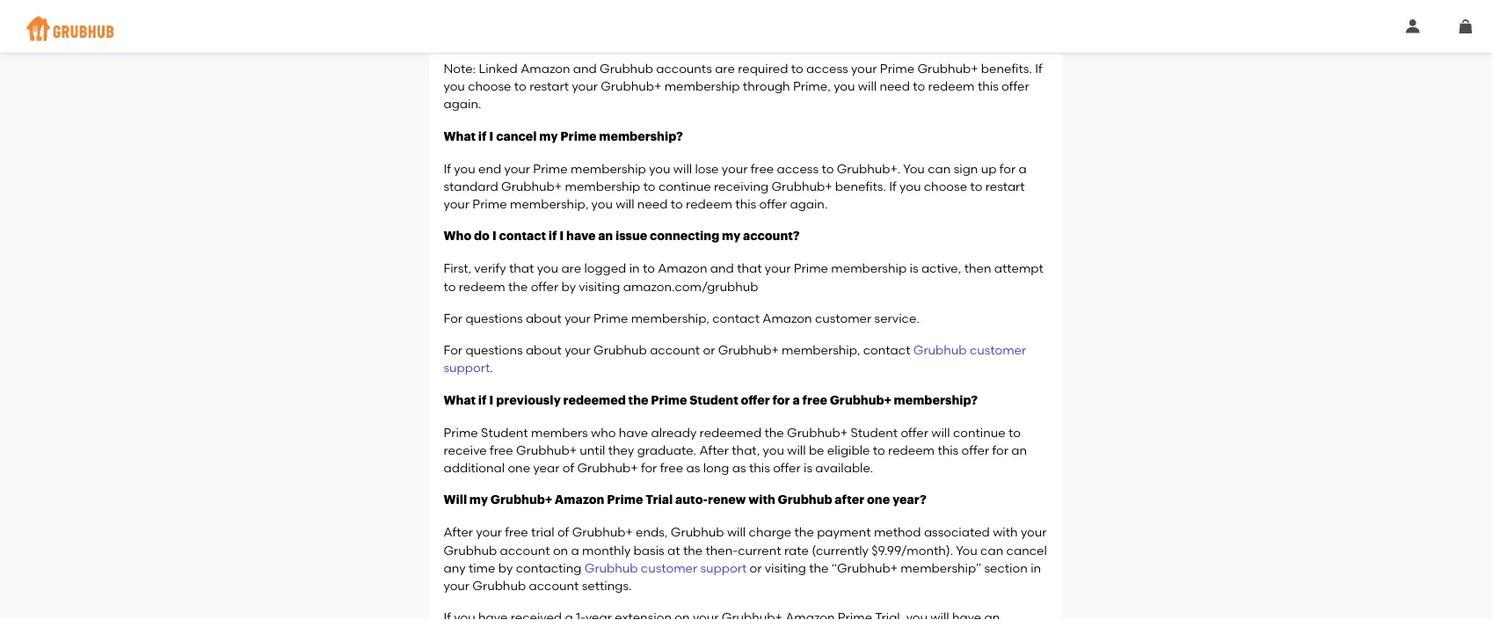 Task type: locate. For each thing, give the bounding box(es) containing it.
0 horizontal spatial after
[[444, 525, 473, 540]]

is left active,
[[910, 261, 919, 276]]

of up the on at left
[[558, 525, 569, 540]]

account
[[650, 342, 700, 357], [500, 542, 550, 557], [529, 578, 579, 593]]

you inside prime student members who have already redeemed the grubhub+ student offer will continue to receive free grubhub+ until they graduate. after that, you will be eligible to redeem this offer for an additional one year of grubhub+ for free as long as this offer is available.
[[763, 442, 784, 457]]

account down the for questions about your prime membership, contact amazon customer service.
[[650, 342, 700, 357]]

0 vertical spatial after
[[700, 442, 729, 457]]

1 vertical spatial in
[[1031, 560, 1041, 575]]

support inside grubhub customer support
[[444, 360, 490, 375]]

and
[[573, 61, 597, 76], [711, 261, 734, 276]]

1 horizontal spatial can
[[981, 542, 1004, 557]]

0 vertical spatial if
[[478, 130, 487, 142]]

1 vertical spatial choose
[[924, 179, 968, 194]]

for for for questions about your prime membership, contact amazon customer service.
[[444, 311, 463, 326]]

$9.99/month).
[[872, 542, 954, 557]]

i for contact
[[492, 230, 497, 242]]

1 vertical spatial restart
[[986, 179, 1025, 194]]

1 horizontal spatial need
[[880, 79, 910, 94]]

graduate.
[[637, 442, 697, 457]]

benefits. inside note: linked amazon and grubhub accounts are required to access your  prime grubhub+ benefits. if you choose to restart your grubhub+ membership through prime, you will need to redeem this offer again.
[[981, 61, 1033, 76]]

support up the receive
[[444, 360, 490, 375]]

with up section at right bottom
[[993, 525, 1018, 540]]

customer down "at"
[[641, 560, 698, 575]]

0 vertical spatial can
[[928, 161, 951, 176]]

that
[[509, 261, 534, 276], [737, 261, 762, 276]]

membership
[[665, 79, 740, 94], [571, 161, 646, 176], [565, 179, 641, 194], [831, 261, 907, 276]]

visiting down rate
[[765, 560, 806, 575]]

at
[[668, 542, 680, 557]]

grubhub down time
[[473, 578, 526, 593]]

of right year
[[563, 460, 574, 475]]

receive
[[444, 442, 487, 457]]

choose down linked at the top left of page
[[468, 79, 511, 94]]

1 horizontal spatial is
[[910, 261, 919, 276]]

by down who do i contact if i have an issue connecting my account?
[[562, 279, 576, 294]]

2 vertical spatial my
[[470, 494, 488, 506]]

i up end in the top left of the page
[[489, 130, 494, 142]]

after inside prime student members who have already redeemed the grubhub+ student offer will continue to receive free grubhub+ until they graduate. after that, you will be eligible to redeem this offer for an additional one year of grubhub+ for free as long as this offer is available.
[[700, 442, 729, 457]]

if for cancel
[[478, 130, 487, 142]]

your
[[851, 61, 877, 76], [572, 79, 598, 94], [504, 161, 530, 176], [722, 161, 748, 176], [444, 196, 470, 211], [765, 261, 791, 276], [565, 311, 591, 326], [565, 342, 591, 357], [476, 525, 502, 540], [1021, 525, 1047, 540], [444, 578, 470, 593]]

0 vertical spatial grubhub customer support link
[[444, 342, 1027, 375]]

1 that from the left
[[509, 261, 534, 276]]

0 horizontal spatial contact
[[499, 230, 546, 242]]

membership down accounts
[[665, 79, 740, 94]]

a right up
[[1019, 161, 1027, 176]]

in inside first, verify that you are logged in to amazon and that your prime membership is active, then attempt to redeem the offer by visiting amazon.com/grubhub
[[629, 261, 640, 276]]

a up prime student members who have already redeemed the grubhub+ student offer will continue to receive free grubhub+ until they graduate. after that, you will be eligible to redeem this offer for an additional one year of grubhub+ for free as long as this offer is available.
[[793, 394, 800, 406]]

prime inside first, verify that you are logged in to amazon and that your prime membership is active, then attempt to redeem the offer by visiting amazon.com/grubhub
[[794, 261, 829, 276]]

1 horizontal spatial continue
[[953, 425, 1006, 440]]

standard
[[444, 179, 498, 194]]

0 horizontal spatial in
[[629, 261, 640, 276]]

have up "logged"
[[566, 230, 596, 242]]

redeemed up who
[[563, 394, 626, 406]]

one left year
[[508, 460, 530, 475]]

you right 'that,'
[[763, 442, 784, 457]]

as
[[686, 460, 700, 475], [732, 460, 746, 475]]

1 vertical spatial a
[[793, 394, 800, 406]]

2 horizontal spatial student
[[851, 425, 898, 440]]

free up receiving
[[751, 161, 774, 176]]

1 vertical spatial for
[[444, 342, 463, 357]]

0 horizontal spatial redeemed
[[563, 394, 626, 406]]

renew
[[708, 494, 746, 506]]

0 vertical spatial restart
[[530, 79, 569, 94]]

again. inside note: linked amazon and grubhub accounts are required to access your  prime grubhub+ benefits. if you choose to restart your grubhub+ membership through prime, you will need to redeem this offer again.
[[444, 96, 482, 111]]

questions
[[466, 311, 523, 326], [466, 342, 523, 357]]

membership?
[[599, 130, 683, 142], [894, 394, 978, 406]]

a for (currently
[[571, 542, 579, 557]]

you down note:
[[444, 79, 465, 94]]

one inside prime student members who have already redeemed the grubhub+ student offer will continue to receive free grubhub+ until they graduate. after that, you will be eligible to redeem this offer for an additional one year of grubhub+ for free as long as this offer is available.
[[508, 460, 530, 475]]

to
[[791, 61, 804, 76], [514, 79, 527, 94], [913, 79, 926, 94], [822, 161, 834, 176], [644, 179, 656, 194], [971, 179, 983, 194], [671, 196, 683, 211], [643, 261, 655, 276], [444, 279, 456, 294], [1009, 425, 1021, 440], [873, 442, 885, 457]]

amazon down year
[[555, 494, 605, 506]]

grubhub up "at"
[[671, 525, 724, 540]]

through
[[743, 79, 790, 94]]

0 vertical spatial if
[[1035, 61, 1043, 76]]

membership down what if i cancel my prime membership?
[[571, 161, 646, 176]]

0 vertical spatial questions
[[466, 311, 523, 326]]

1 vertical spatial grubhub customer support link
[[585, 560, 747, 575]]

grubhub inside note: linked amazon and grubhub accounts are required to access your  prime grubhub+ benefits. if you choose to restart your grubhub+ membership through prime, you will need to redeem this offer again.
[[600, 61, 653, 76]]

for
[[444, 311, 463, 326], [444, 342, 463, 357]]

2 horizontal spatial a
[[1019, 161, 1027, 176]]

you
[[444, 79, 465, 94], [834, 79, 855, 94], [454, 161, 476, 176], [649, 161, 671, 176], [900, 179, 921, 194], [592, 196, 613, 211], [537, 261, 559, 276], [763, 442, 784, 457]]

0 vertical spatial membership,
[[510, 196, 589, 211]]

one right after
[[867, 494, 890, 506]]

or down the for questions about your prime membership, contact amazon customer service.
[[703, 342, 715, 357]]

grubhub down service. at bottom right
[[914, 342, 967, 357]]

with up charge
[[749, 494, 776, 506]]

redeemed up 'that,'
[[700, 425, 762, 440]]

or down current
[[750, 560, 762, 575]]

amazon up amazon.com/grubhub
[[658, 261, 708, 276]]

restart inside if you end your prime membership you will lose your free access to grubhub+. you can sign up for a standard grubhub+ membership to continue receiving grubhub+ benefits. if you choose to restart your prime membership, you will need to redeem this offer again.
[[986, 179, 1025, 194]]

grubhub
[[600, 61, 653, 76], [594, 342, 647, 357], [914, 342, 967, 357], [778, 494, 833, 506], [671, 525, 724, 540], [444, 542, 497, 557], [585, 560, 638, 575], [473, 578, 526, 593]]

support down the then-
[[701, 560, 747, 575]]

(currently
[[812, 542, 869, 557]]

ends,
[[636, 525, 668, 540]]

are inside first, verify that you are logged in to amazon and that your prime membership is active, then attempt to redeem the offer by visiting amazon.com/grubhub
[[561, 261, 581, 276]]

redeem up the year?
[[888, 442, 935, 457]]

1 horizontal spatial in
[[1031, 560, 1041, 575]]

you inside first, verify that you are logged in to amazon and that your prime membership is active, then attempt to redeem the offer by visiting amazon.com/grubhub
[[537, 261, 559, 276]]

visiting inside or visiting the "grubhub+ membership" section in your grubhub account settings.
[[765, 560, 806, 575]]

0 vertical spatial contact
[[499, 230, 546, 242]]

in inside or visiting the "grubhub+ membership" section in your grubhub account settings.
[[1031, 560, 1041, 575]]

grubhub+
[[918, 61, 979, 76], [601, 79, 662, 94], [501, 179, 562, 194], [772, 179, 832, 194], [718, 342, 779, 357], [830, 394, 892, 406], [787, 425, 848, 440], [516, 442, 577, 457], [577, 460, 638, 475], [491, 494, 552, 506], [572, 525, 633, 540]]

1 vertical spatial need
[[638, 196, 668, 211]]

1 horizontal spatial membership?
[[894, 394, 978, 406]]

1 vertical spatial is
[[804, 460, 813, 475]]

you right grubhub+.
[[904, 161, 925, 176]]

what for what if i previously redeemed the prime student offer for a free grubhub+ membership?
[[444, 394, 476, 406]]

time
[[469, 560, 496, 575]]

that down 'account?'
[[737, 261, 762, 276]]

again. inside if you end your prime membership you will lose your free access to grubhub+. you can sign up for a standard grubhub+ membership to continue receiving grubhub+ benefits. if you choose to restart your prime membership, you will need to redeem this offer again.
[[790, 196, 828, 211]]

grubhub customer support link for grubhub+
[[444, 342, 1027, 375]]

a right the on at left
[[571, 542, 579, 557]]

2 vertical spatial a
[[571, 542, 579, 557]]

will inside after your free  trial of grubhub+ ends, grubhub will charge the payment method associated with your grubhub account on a monthly basis at the then-current rate (currently $9.99/month). you can cancel any time by contacting
[[727, 525, 746, 540]]

a for benefits.
[[1019, 161, 1027, 176]]

cancel up end in the top left of the page
[[496, 130, 537, 142]]

you inside if you end your prime membership you will lose your free access to grubhub+. you can sign up for a standard grubhub+ membership to continue receiving grubhub+ benefits. if you choose to restart your prime membership, you will need to redeem this offer again.
[[904, 161, 925, 176]]

if up end in the top left of the page
[[478, 130, 487, 142]]

what for what if i cancel my prime membership?
[[444, 130, 476, 142]]

need right "prime,"
[[880, 79, 910, 94]]

0 vertical spatial again.
[[444, 96, 482, 111]]

choose
[[468, 79, 511, 94], [924, 179, 968, 194]]

0 horizontal spatial membership,
[[510, 196, 589, 211]]

1 vertical spatial of
[[558, 525, 569, 540]]

0 horizontal spatial continue
[[659, 179, 711, 194]]

grubhub customer support
[[444, 342, 1027, 375], [585, 560, 747, 575]]

1 vertical spatial support
[[701, 560, 747, 575]]

offer inside note: linked amazon and grubhub accounts are required to access your  prime grubhub+ benefits. if you choose to restart your grubhub+ membership through prime, you will need to redeem this offer again.
[[1002, 79, 1030, 94]]

this down receiving
[[736, 196, 757, 211]]

you up who do i contact if i have an issue connecting my account?
[[592, 196, 613, 211]]

will my grubhub+ amazon prime trial auto-renew with grubhub after one year?
[[444, 494, 927, 506]]

what if i cancel my prime membership?
[[444, 130, 683, 142]]

1 horizontal spatial have
[[619, 425, 648, 440]]

2 what from the top
[[444, 394, 476, 406]]

first,
[[444, 261, 472, 276]]

0 vertical spatial about
[[526, 311, 562, 326]]

and up what if i cancel my prime membership?
[[573, 61, 597, 76]]

.
[[490, 360, 493, 375]]

free left trial
[[505, 525, 528, 540]]

if
[[1035, 61, 1043, 76], [444, 161, 451, 176], [889, 179, 897, 194]]

0 vertical spatial for
[[444, 311, 463, 326]]

prime,
[[793, 79, 831, 94]]

0 horizontal spatial as
[[686, 460, 700, 475]]

are left "logged"
[[561, 261, 581, 276]]

this
[[978, 79, 999, 94], [736, 196, 757, 211], [938, 442, 959, 457], [749, 460, 770, 475]]

1 horizontal spatial restart
[[986, 179, 1025, 194]]

2 that from the left
[[737, 261, 762, 276]]

with inside after your free  trial of grubhub+ ends, grubhub will charge the payment method associated with your grubhub account on a monthly basis at the then-current rate (currently $9.99/month). you can cancel any time by contacting
[[993, 525, 1018, 540]]

the inside prime student members who have already redeemed the grubhub+ student offer will continue to receive free grubhub+ until they graduate. after that, you will be eligible to redeem this offer for an additional one year of grubhub+ for free as long as this offer is available.
[[765, 425, 784, 440]]

access
[[807, 61, 848, 76], [777, 161, 819, 176]]

0 vertical spatial and
[[573, 61, 597, 76]]

1 horizontal spatial choose
[[924, 179, 968, 194]]

0 vertical spatial of
[[563, 460, 574, 475]]

customer inside grubhub customer support
[[970, 342, 1027, 357]]

grubhub customer support link
[[444, 342, 1027, 375], [585, 560, 747, 575]]

you
[[904, 161, 925, 176], [956, 542, 978, 557]]

1 vertical spatial after
[[444, 525, 473, 540]]

redeem inside first, verify that you are logged in to amazon and that your prime membership is active, then attempt to redeem the offer by visiting amazon.com/grubhub
[[459, 279, 505, 294]]

0 horizontal spatial are
[[561, 261, 581, 276]]

2 about from the top
[[526, 342, 562, 357]]

that right verify
[[509, 261, 534, 276]]

cancel
[[496, 130, 537, 142], [1007, 542, 1047, 557]]

redeem
[[928, 79, 975, 94], [686, 196, 733, 211], [459, 279, 505, 294], [888, 442, 935, 457]]

1 vertical spatial one
[[867, 494, 890, 506]]

contacting
[[516, 560, 582, 575]]

membership up who do i contact if i have an issue connecting my account?
[[565, 179, 641, 194]]

1 about from the top
[[526, 311, 562, 326]]

1 horizontal spatial as
[[732, 460, 746, 475]]

redeem down verify
[[459, 279, 505, 294]]

i down . on the left bottom
[[489, 394, 494, 406]]

will inside note: linked amazon and grubhub accounts are required to access your  prime grubhub+ benefits. if you choose to restart your grubhub+ membership through prime, you will need to redeem this offer again.
[[858, 79, 877, 94]]

0 horizontal spatial or
[[703, 342, 715, 357]]

student
[[690, 394, 739, 406], [481, 425, 528, 440], [851, 425, 898, 440]]

membership inside note: linked amazon and grubhub accounts are required to access your  prime grubhub+ benefits. if you choose to restart your grubhub+ membership through prime, you will need to redeem this offer again.
[[665, 79, 740, 94]]

0 vertical spatial my
[[539, 130, 558, 142]]

have
[[566, 230, 596, 242], [619, 425, 648, 440]]

restart down up
[[986, 179, 1025, 194]]

0 horizontal spatial choose
[[468, 79, 511, 94]]

as down 'that,'
[[732, 460, 746, 475]]

grubhub logo image
[[26, 11, 114, 46]]

access left grubhub+.
[[777, 161, 819, 176]]

need up issue
[[638, 196, 668, 211]]

customer down then
[[970, 342, 1027, 357]]

1 horizontal spatial redeemed
[[700, 425, 762, 440]]

customer
[[815, 311, 872, 326], [970, 342, 1027, 357], [641, 560, 698, 575]]

what
[[444, 130, 476, 142], [444, 394, 476, 406]]

1 horizontal spatial you
[[956, 542, 978, 557]]

offer inside first, verify that you are logged in to amazon and that your prime membership is active, then attempt to redeem the offer by visiting amazon.com/grubhub
[[531, 279, 559, 294]]

for
[[1000, 161, 1016, 176], [773, 394, 790, 406], [993, 442, 1009, 457], [641, 460, 657, 475]]

in for section
[[1031, 560, 1041, 575]]

0 horizontal spatial a
[[571, 542, 579, 557]]

2 questions from the top
[[466, 342, 523, 357]]

1 vertical spatial by
[[499, 560, 513, 575]]

you down associated
[[956, 542, 978, 557]]

0 horizontal spatial restart
[[530, 79, 569, 94]]

previously
[[496, 394, 561, 406]]

0 horizontal spatial if
[[444, 161, 451, 176]]

or inside or visiting the "grubhub+ membership" section in your grubhub account settings.
[[750, 560, 762, 575]]

again. up 'account?'
[[790, 196, 828, 211]]

have up they
[[619, 425, 648, 440]]

access up "prime,"
[[807, 61, 848, 76]]

1 questions from the top
[[466, 311, 523, 326]]

this down 'that,'
[[749, 460, 770, 475]]

0 horizontal spatial need
[[638, 196, 668, 211]]

verify
[[474, 261, 506, 276]]

in right "logged"
[[629, 261, 640, 276]]

again.
[[444, 96, 482, 111], [790, 196, 828, 211]]

grubhub customer support down "at"
[[585, 560, 747, 575]]

contact down service. at bottom right
[[863, 342, 911, 357]]

small image
[[1406, 19, 1420, 33]]

are
[[715, 61, 735, 76], [561, 261, 581, 276]]

after inside after your free  trial of grubhub+ ends, grubhub will charge the payment method associated with your grubhub account on a monthly basis at the then-current rate (currently $9.99/month). you can cancel any time by contacting
[[444, 525, 473, 540]]

1 horizontal spatial support
[[701, 560, 747, 575]]

1 horizontal spatial by
[[562, 279, 576, 294]]

grubhub inside grubhub customer support
[[914, 342, 967, 357]]

2 vertical spatial if
[[889, 179, 897, 194]]

1 for from the top
[[444, 311, 463, 326]]

2 vertical spatial account
[[529, 578, 579, 593]]

or
[[703, 342, 715, 357], [750, 560, 762, 575]]

and up amazon.com/grubhub
[[711, 261, 734, 276]]

free inside after your free  trial of grubhub+ ends, grubhub will charge the payment method associated with your grubhub account on a monthly basis at the then-current rate (currently $9.99/month). you can cancel any time by contacting
[[505, 525, 528, 540]]

2 vertical spatial if
[[478, 394, 487, 406]]

2 for from the top
[[444, 342, 463, 357]]

0 horizontal spatial and
[[573, 61, 597, 76]]

visiting
[[579, 279, 620, 294], [765, 560, 806, 575]]

student down previously
[[481, 425, 528, 440]]

1 vertical spatial cancel
[[1007, 542, 1047, 557]]

1 horizontal spatial a
[[793, 394, 800, 406]]

is
[[910, 261, 919, 276], [804, 460, 813, 475]]

account down contacting
[[529, 578, 579, 593]]

if for previously
[[478, 394, 487, 406]]

i for cancel
[[489, 130, 494, 142]]

if
[[478, 130, 487, 142], [549, 230, 557, 242], [478, 394, 487, 406]]

student up already in the left bottom of the page
[[690, 394, 739, 406]]

1 vertical spatial continue
[[953, 425, 1006, 440]]

customer left service. at bottom right
[[815, 311, 872, 326]]

0 vertical spatial support
[[444, 360, 490, 375]]

prime student members who have already redeemed the grubhub+ student offer will continue to receive free grubhub+ until they graduate. after that, you will be eligible to redeem this offer for an additional one year of grubhub+ for free as long as this offer is available.
[[444, 425, 1027, 475]]

choose down sign
[[924, 179, 968, 194]]

1 vertical spatial and
[[711, 261, 734, 276]]

about for prime
[[526, 311, 562, 326]]

1 vertical spatial customer
[[970, 342, 1027, 357]]

benefits.
[[981, 61, 1033, 76], [835, 179, 886, 194]]

you inside after your free  trial of grubhub+ ends, grubhub will charge the payment method associated with your grubhub account on a monthly basis at the then-current rate (currently $9.99/month). you can cancel any time by contacting
[[956, 542, 978, 557]]

will
[[858, 79, 877, 94], [674, 161, 692, 176], [616, 196, 635, 211], [932, 425, 950, 440], [787, 442, 806, 457], [727, 525, 746, 540]]

questions for for questions about your prime membership, contact amazon customer service.
[[466, 311, 523, 326]]

student up eligible
[[851, 425, 898, 440]]

redeem up sign
[[928, 79, 975, 94]]

1 vertical spatial redeemed
[[700, 425, 762, 440]]

grubhub customer support up what if i previously redeemed the prime student offer for a free grubhub+ membership?
[[444, 342, 1027, 375]]

visiting inside first, verify that you are logged in to amazon and that your prime membership is active, then attempt to redeem the offer by visiting amazon.com/grubhub
[[579, 279, 620, 294]]

prime
[[880, 61, 915, 76], [561, 130, 597, 142], [533, 161, 568, 176], [473, 196, 507, 211], [794, 261, 829, 276], [594, 311, 628, 326], [651, 394, 687, 406], [444, 425, 478, 440], [607, 494, 643, 506]]

access inside if you end your prime membership you will lose your free access to grubhub+. you can sign up for a standard grubhub+ membership to continue receiving grubhub+ benefits. if you choose to restart your prime membership, you will need to redeem this offer again.
[[777, 161, 819, 176]]

choose inside if you end your prime membership you will lose your free access to grubhub+. you can sign up for a standard grubhub+ membership to continue receiving grubhub+ benefits. if you choose to restart your prime membership, you will need to redeem this offer again.
[[924, 179, 968, 194]]

1 vertical spatial account
[[500, 542, 550, 557]]

trial
[[531, 525, 555, 540]]

service.
[[875, 311, 920, 326]]

grubhub customer support link down "at"
[[585, 560, 747, 575]]

as left long
[[686, 460, 700, 475]]

0 horizontal spatial an
[[598, 230, 613, 242]]

0 vertical spatial customer
[[815, 311, 872, 326]]

need inside note: linked amazon and grubhub accounts are required to access your  prime grubhub+ benefits. if you choose to restart your grubhub+ membership through prime, you will need to redeem this offer again.
[[880, 79, 910, 94]]

1 vertical spatial are
[[561, 261, 581, 276]]

restart up what if i cancel my prime membership?
[[530, 79, 569, 94]]

0 vertical spatial need
[[880, 79, 910, 94]]

your inside or visiting the "grubhub+ membership" section in your grubhub account settings.
[[444, 578, 470, 593]]

a inside after your free  trial of grubhub+ ends, grubhub will charge the payment method associated with your grubhub account on a monthly basis at the then-current rate (currently $9.99/month). you can cancel any time by contacting
[[571, 542, 579, 557]]

i
[[489, 130, 494, 142], [492, 230, 497, 242], [560, 230, 564, 242], [489, 394, 494, 406]]

what up the receive
[[444, 394, 476, 406]]

a inside if you end your prime membership you will lose your free access to grubhub+. you can sign up for a standard grubhub+ membership to continue receiving grubhub+ benefits. if you choose to restart your prime membership, you will need to redeem this offer again.
[[1019, 161, 1027, 176]]

i for previously
[[489, 394, 494, 406]]

after up long
[[700, 442, 729, 457]]

support for your
[[444, 360, 490, 375]]

account inside or visiting the "grubhub+ membership" section in your grubhub account settings.
[[529, 578, 579, 593]]

section
[[985, 560, 1028, 575]]

amazon
[[521, 61, 570, 76], [658, 261, 708, 276], [763, 311, 812, 326], [555, 494, 605, 506]]

already
[[651, 425, 697, 440]]

0 vertical spatial you
[[904, 161, 925, 176]]

about for grubhub
[[526, 342, 562, 357]]

2 horizontal spatial membership,
[[782, 342, 861, 357]]

can
[[928, 161, 951, 176], [981, 542, 1004, 557]]

1 vertical spatial with
[[993, 525, 1018, 540]]

after down "will"
[[444, 525, 473, 540]]

for inside if you end your prime membership you will lose your free access to grubhub+. you can sign up for a standard grubhub+ membership to continue receiving grubhub+ benefits. if you choose to restart your prime membership, you will need to redeem this offer again.
[[1000, 161, 1016, 176]]

an inside prime student members who have already redeemed the grubhub+ student offer will continue to receive free grubhub+ until they graduate. after that, you will be eligible to redeem this offer for an additional one year of grubhub+ for free as long as this offer is available.
[[1012, 442, 1027, 457]]

grubhub+ inside after your free  trial of grubhub+ ends, grubhub will charge the payment method associated with your grubhub account on a monthly basis at the then-current rate (currently $9.99/month). you can cancel any time by contacting
[[572, 525, 633, 540]]

1 horizontal spatial with
[[993, 525, 1018, 540]]

by right time
[[499, 560, 513, 575]]

1 horizontal spatial membership,
[[631, 311, 710, 326]]

2 horizontal spatial if
[[1035, 61, 1043, 76]]

prime inside prime student members who have already redeemed the grubhub+ student offer will continue to receive free grubhub+ until they graduate. after that, you will be eligible to redeem this offer for an additional one year of grubhub+ for free as long as this offer is available.
[[444, 425, 478, 440]]

in right section at right bottom
[[1031, 560, 1041, 575]]

0 horizontal spatial is
[[804, 460, 813, 475]]

offer
[[1002, 79, 1030, 94], [760, 196, 787, 211], [531, 279, 559, 294], [741, 394, 770, 406], [901, 425, 929, 440], [962, 442, 990, 457], [773, 460, 801, 475]]

0 horizontal spatial have
[[566, 230, 596, 242]]

0 vertical spatial redeemed
[[563, 394, 626, 406]]

redeemed
[[563, 394, 626, 406], [700, 425, 762, 440]]

free
[[751, 161, 774, 176], [802, 394, 828, 406], [490, 442, 513, 457], [660, 460, 684, 475], [505, 525, 528, 540]]

2 vertical spatial customer
[[641, 560, 698, 575]]

monthly
[[582, 542, 631, 557]]

this up up
[[978, 79, 999, 94]]

0 horizontal spatial can
[[928, 161, 951, 176]]

are left "required"
[[715, 61, 735, 76]]

members
[[531, 425, 588, 440]]

1 horizontal spatial that
[[737, 261, 762, 276]]

of
[[563, 460, 574, 475], [558, 525, 569, 540]]

i right do
[[492, 230, 497, 242]]

1 horizontal spatial again.
[[790, 196, 828, 211]]

again. down note:
[[444, 96, 482, 111]]

0 horizontal spatial again.
[[444, 96, 482, 111]]

redeem down "lose"
[[686, 196, 733, 211]]

membership up service. at bottom right
[[831, 261, 907, 276]]

1 vertical spatial you
[[956, 542, 978, 557]]

the
[[508, 279, 528, 294], [628, 394, 649, 406], [765, 425, 784, 440], [795, 525, 814, 540], [683, 542, 703, 557], [809, 560, 829, 575]]

if left previously
[[478, 394, 487, 406]]

account down trial
[[500, 542, 550, 557]]

until
[[580, 442, 605, 457]]

1 what from the top
[[444, 130, 476, 142]]

1 horizontal spatial an
[[1012, 442, 1027, 457]]

free down graduate.
[[660, 460, 684, 475]]

grubhub customer support link up what if i previously redeemed the prime student offer for a free grubhub+ membership?
[[444, 342, 1027, 375]]

is down be
[[804, 460, 813, 475]]



Task type: vqa. For each thing, say whether or not it's contained in the screenshot.
leftmost The Have
yes



Task type: describe. For each thing, give the bounding box(es) containing it.
required
[[738, 61, 788, 76]]

is inside prime student members who have already redeemed the grubhub+ student offer will continue to receive free grubhub+ until they graduate. after that, you will be eligible to redeem this offer for an additional one year of grubhub+ for free as long as this offer is available.
[[804, 460, 813, 475]]

after
[[835, 494, 865, 506]]

amazon.com/grubhub
[[623, 279, 759, 294]]

grubhub up time
[[444, 542, 497, 557]]

grubhub+.
[[837, 161, 901, 176]]

continue inside if you end your prime membership you will lose your free access to grubhub+. you can sign up for a standard grubhub+ membership to continue receiving grubhub+ benefits. if you choose to restart your prime membership, you will need to redeem this offer again.
[[659, 179, 711, 194]]

your inside first, verify that you are logged in to amazon and that your prime membership is active, then attempt to redeem the offer by visiting amazon.com/grubhub
[[765, 261, 791, 276]]

i left issue
[[560, 230, 564, 242]]

offer inside if you end your prime membership you will lose your free access to grubhub+. you can sign up for a standard grubhub+ membership to continue receiving grubhub+ benefits. if you choose to restart your prime membership, you will need to redeem this offer again.
[[760, 196, 787, 211]]

2 horizontal spatial my
[[722, 230, 741, 242]]

of inside after your free  trial of grubhub+ ends, grubhub will charge the payment method associated with your grubhub account on a monthly basis at the then-current rate (currently $9.99/month). you can cancel any time by contacting
[[558, 525, 569, 540]]

membership inside first, verify that you are logged in to amazon and that your prime membership is active, then attempt to redeem the offer by visiting amazon.com/grubhub
[[831, 261, 907, 276]]

by inside first, verify that you are logged in to amazon and that your prime membership is active, then attempt to redeem the offer by visiting amazon.com/grubhub
[[562, 279, 576, 294]]

can inside after your free  trial of grubhub+ ends, grubhub will charge the payment method associated with your grubhub account on a monthly basis at the then-current rate (currently $9.99/month). you can cancel any time by contacting
[[981, 542, 1004, 557]]

need inside if you end your prime membership you will lose your free access to grubhub+. you can sign up for a standard grubhub+ membership to continue receiving grubhub+ benefits. if you choose to restart your prime membership, you will need to redeem this offer again.
[[638, 196, 668, 211]]

membership, inside if you end your prime membership you will lose your free access to grubhub+. you can sign up for a standard grubhub+ membership to continue receiving grubhub+ benefits. if you choose to restart your prime membership, you will need to redeem this offer again.
[[510, 196, 589, 211]]

charge
[[749, 525, 792, 540]]

year?
[[893, 494, 927, 506]]

who do i contact if i have an issue connecting my account?
[[444, 230, 800, 242]]

for questions about your prime membership, contact amazon customer service.
[[444, 311, 920, 326]]

receiving
[[714, 179, 769, 194]]

2 vertical spatial membership,
[[782, 342, 861, 357]]

for for for questions about your grubhub account or grubhub+ membership, contact
[[444, 342, 463, 357]]

for questions about your grubhub account or grubhub+ membership, contact
[[444, 342, 914, 357]]

1 vertical spatial if
[[444, 161, 451, 176]]

amazon down first, verify that you are logged in to amazon and that your prime membership is active, then attempt to redeem the offer by visiting amazon.com/grubhub
[[763, 311, 812, 326]]

up
[[981, 161, 997, 176]]

first, verify that you are logged in to amazon and that your prime membership is active, then attempt to redeem the offer by visiting amazon.com/grubhub
[[444, 261, 1044, 294]]

support for trial
[[701, 560, 747, 575]]

grubhub customer support link for grubhub
[[585, 560, 747, 575]]

what if i previously redeemed the prime student offer for a free grubhub+ membership?
[[444, 394, 978, 406]]

they
[[608, 442, 634, 457]]

grubhub inside or visiting the "grubhub+ membership" section in your grubhub account settings.
[[473, 578, 526, 593]]

you right "prime,"
[[834, 79, 855, 94]]

grubhub up settings.
[[585, 560, 638, 575]]

the inside first, verify that you are logged in to amazon and that your prime membership is active, then attempt to redeem the offer by visiting amazon.com/grubhub
[[508, 279, 528, 294]]

restart inside note: linked amazon and grubhub accounts are required to access your  prime grubhub+ benefits. if you choose to restart your grubhub+ membership through prime, you will need to redeem this offer again.
[[530, 79, 569, 94]]

you down grubhub+.
[[900, 179, 921, 194]]

rate
[[784, 542, 809, 557]]

lose
[[695, 161, 719, 176]]

account inside after your free  trial of grubhub+ ends, grubhub will charge the payment method associated with your grubhub account on a monthly basis at the then-current rate (currently $9.99/month). you can cancel any time by contacting
[[500, 542, 550, 557]]

additional
[[444, 460, 505, 475]]

logged
[[584, 261, 626, 276]]

this up associated
[[938, 442, 959, 457]]

trial
[[646, 494, 673, 506]]

on
[[553, 542, 568, 557]]

questions for for questions about your grubhub account or grubhub+ membership, contact
[[466, 342, 523, 357]]

sign
[[954, 161, 978, 176]]

1 horizontal spatial if
[[889, 179, 897, 194]]

note: linked amazon and grubhub accounts are required to access your  prime grubhub+ benefits. if you choose to restart your grubhub+ membership through prime, you will need to redeem this offer again.
[[444, 61, 1043, 111]]

0 horizontal spatial student
[[481, 425, 528, 440]]

are inside note: linked amazon and grubhub accounts are required to access your  prime grubhub+ benefits. if you choose to restart your grubhub+ membership through prime, you will need to redeem this offer again.
[[715, 61, 735, 76]]

can inside if you end your prime membership you will lose your free access to grubhub+. you can sign up for a standard grubhub+ membership to continue receiving grubhub+ benefits. if you choose to restart your prime membership, you will need to redeem this offer again.
[[928, 161, 951, 176]]

0 horizontal spatial cancel
[[496, 130, 537, 142]]

linked
[[479, 61, 518, 76]]

amazon inside note: linked amazon and grubhub accounts are required to access your  prime grubhub+ benefits. if you choose to restart your grubhub+ membership through prime, you will need to redeem this offer again.
[[521, 61, 570, 76]]

method
[[874, 525, 921, 540]]

account?
[[743, 230, 800, 242]]

you left "lose"
[[649, 161, 671, 176]]

have inside prime student members who have already redeemed the grubhub+ student offer will continue to receive free grubhub+ until they graduate. after that, you will be eligible to redeem this offer for an additional one year of grubhub+ for free as long as this offer is available.
[[619, 425, 648, 440]]

is inside first, verify that you are logged in to amazon and that your prime membership is active, then attempt to redeem the offer by visiting amazon.com/grubhub
[[910, 261, 919, 276]]

attempt
[[995, 261, 1044, 276]]

membership"
[[901, 560, 982, 575]]

cancel inside after your free  trial of grubhub+ ends, grubhub will charge the payment method associated with your grubhub account on a monthly basis at the then-current rate (currently $9.99/month). you can cancel any time by contacting
[[1007, 542, 1047, 557]]

after your free  trial of grubhub+ ends, grubhub will charge the payment method associated with your grubhub account on a monthly basis at the then-current rate (currently $9.99/month). you can cancel any time by contacting
[[444, 525, 1047, 575]]

this inside note: linked amazon and grubhub accounts are required to access your  prime grubhub+ benefits. if you choose to restart your grubhub+ membership through prime, you will need to redeem this offer again.
[[978, 79, 999, 94]]

year
[[533, 460, 560, 475]]

grubhub left after
[[778, 494, 833, 506]]

choose inside note: linked amazon and grubhub accounts are required to access your  prime grubhub+ benefits. if you choose to restart your grubhub+ membership through prime, you will need to redeem this offer again.
[[468, 79, 511, 94]]

that,
[[732, 442, 760, 457]]

of inside prime student members who have already redeemed the grubhub+ student offer will continue to receive free grubhub+ until they graduate. after that, you will be eligible to redeem this offer for an additional one year of grubhub+ for free as long as this offer is available.
[[563, 460, 574, 475]]

continue inside prime student members who have already redeemed the grubhub+ student offer will continue to receive free grubhub+ until they graduate. after that, you will be eligible to redeem this offer for an additional one year of grubhub+ for free as long as this offer is available.
[[953, 425, 1006, 440]]

payment
[[817, 525, 871, 540]]

any
[[444, 560, 466, 575]]

0 vertical spatial account
[[650, 342, 700, 357]]

issue
[[616, 230, 648, 242]]

basis
[[634, 542, 665, 557]]

1 vertical spatial membership?
[[894, 394, 978, 406]]

and inside note: linked amazon and grubhub accounts are required to access your  prime grubhub+ benefits. if you choose to restart your grubhub+ membership through prime, you will need to redeem this offer again.
[[573, 61, 597, 76]]

then
[[965, 261, 992, 276]]

grubhub customer support for grubhub+
[[444, 342, 1027, 375]]

free up be
[[802, 394, 828, 406]]

0 horizontal spatial my
[[470, 494, 488, 506]]

free inside if you end your prime membership you will lose your free access to grubhub+. you can sign up for a standard grubhub+ membership to continue receiving grubhub+ benefits. if you choose to restart your prime membership, you will need to redeem this offer again.
[[751, 161, 774, 176]]

1 horizontal spatial customer
[[815, 311, 872, 326]]

customer for for questions about your grubhub account or grubhub+ membership, contact
[[970, 342, 1027, 357]]

1 horizontal spatial student
[[690, 394, 739, 406]]

free up "additional"
[[490, 442, 513, 457]]

small image
[[1459, 19, 1473, 33]]

0 vertical spatial have
[[566, 230, 596, 242]]

associated
[[924, 525, 990, 540]]

1 vertical spatial if
[[549, 230, 557, 242]]

this inside if you end your prime membership you will lose your free access to grubhub+. you can sign up for a standard grubhub+ membership to continue receiving grubhub+ benefits. if you choose to restart your prime membership, you will need to redeem this offer again.
[[736, 196, 757, 211]]

2 as from the left
[[732, 460, 746, 475]]

redeemed inside prime student members who have already redeemed the grubhub+ student offer will continue to receive free grubhub+ until they graduate. after that, you will be eligible to redeem this offer for an additional one year of grubhub+ for free as long as this offer is available.
[[700, 425, 762, 440]]

0 horizontal spatial membership?
[[599, 130, 683, 142]]

settings.
[[582, 578, 632, 593]]

1 vertical spatial contact
[[713, 311, 760, 326]]

and inside first, verify that you are logged in to amazon and that your prime membership is active, then attempt to redeem the offer by visiting amazon.com/grubhub
[[711, 261, 734, 276]]

if you end your prime membership you will lose your free access to grubhub+. you can sign up for a standard grubhub+ membership to continue receiving grubhub+ benefits. if you choose to restart your prime membership, you will need to redeem this offer again.
[[444, 161, 1027, 211]]

redeem inside note: linked amazon and grubhub accounts are required to access your  prime grubhub+ benefits. if you choose to restart your grubhub+ membership through prime, you will need to redeem this offer again.
[[928, 79, 975, 94]]

will
[[444, 494, 467, 506]]

0 vertical spatial an
[[598, 230, 613, 242]]

auto-
[[676, 494, 708, 506]]

customer for after your free  trial of grubhub+ ends, grubhub will charge the payment method associated with your grubhub account on a monthly basis at the then-current rate (currently $9.99/month). you can cancel any time by contacting
[[641, 560, 698, 575]]

note:
[[444, 61, 476, 76]]

active,
[[922, 261, 962, 276]]

"grubhub+
[[832, 560, 898, 575]]

amazon inside first, verify that you are logged in to amazon and that your prime membership is active, then attempt to redeem the offer by visiting amazon.com/grubhub
[[658, 261, 708, 276]]

long
[[703, 460, 729, 475]]

end
[[478, 161, 501, 176]]

grubhub down the for questions about your prime membership, contact amazon customer service.
[[594, 342, 647, 357]]

prime inside note: linked amazon and grubhub accounts are required to access your  prime grubhub+ benefits. if you choose to restart your grubhub+ membership through prime, you will need to redeem this offer again.
[[880, 61, 915, 76]]

if inside note: linked amazon and grubhub accounts are required to access your  prime grubhub+ benefits. if you choose to restart your grubhub+ membership through prime, you will need to redeem this offer again.
[[1035, 61, 1043, 76]]

do
[[474, 230, 490, 242]]

the inside or visiting the "grubhub+ membership" section in your grubhub account settings.
[[809, 560, 829, 575]]

by inside after your free  trial of grubhub+ ends, grubhub will charge the payment method associated with your grubhub account on a monthly basis at the then-current rate (currently $9.99/month). you can cancel any time by contacting
[[499, 560, 513, 575]]

eligible
[[828, 442, 870, 457]]

2 vertical spatial contact
[[863, 342, 911, 357]]

0 vertical spatial with
[[749, 494, 776, 506]]

be
[[809, 442, 825, 457]]

available.
[[816, 460, 874, 475]]

connecting
[[650, 230, 720, 242]]

then-
[[706, 542, 738, 557]]

who
[[444, 230, 472, 242]]

in for logged
[[629, 261, 640, 276]]

you up standard
[[454, 161, 476, 176]]

grubhub customer support for grubhub
[[585, 560, 747, 575]]

1 as from the left
[[686, 460, 700, 475]]

redeem inside if you end your prime membership you will lose your free access to grubhub+. you can sign up for a standard grubhub+ membership to continue receiving grubhub+ benefits. if you choose to restart your prime membership, you will need to redeem this offer again.
[[686, 196, 733, 211]]

redeem inside prime student members who have already redeemed the grubhub+ student offer will continue to receive free grubhub+ until they graduate. after that, you will be eligible to redeem this offer for an additional one year of grubhub+ for free as long as this offer is available.
[[888, 442, 935, 457]]

1 vertical spatial membership,
[[631, 311, 710, 326]]

current
[[738, 542, 782, 557]]

benefits. inside if you end your prime membership you will lose your free access to grubhub+. you can sign up for a standard grubhub+ membership to continue receiving grubhub+ benefits. if you choose to restart your prime membership, you will need to redeem this offer again.
[[835, 179, 886, 194]]

or visiting the "grubhub+ membership" section in your grubhub account settings.
[[444, 560, 1041, 593]]

who
[[591, 425, 616, 440]]

accounts
[[656, 61, 712, 76]]

access inside note: linked amazon and grubhub accounts are required to access your  prime grubhub+ benefits. if you choose to restart your grubhub+ membership through prime, you will need to redeem this offer again.
[[807, 61, 848, 76]]



